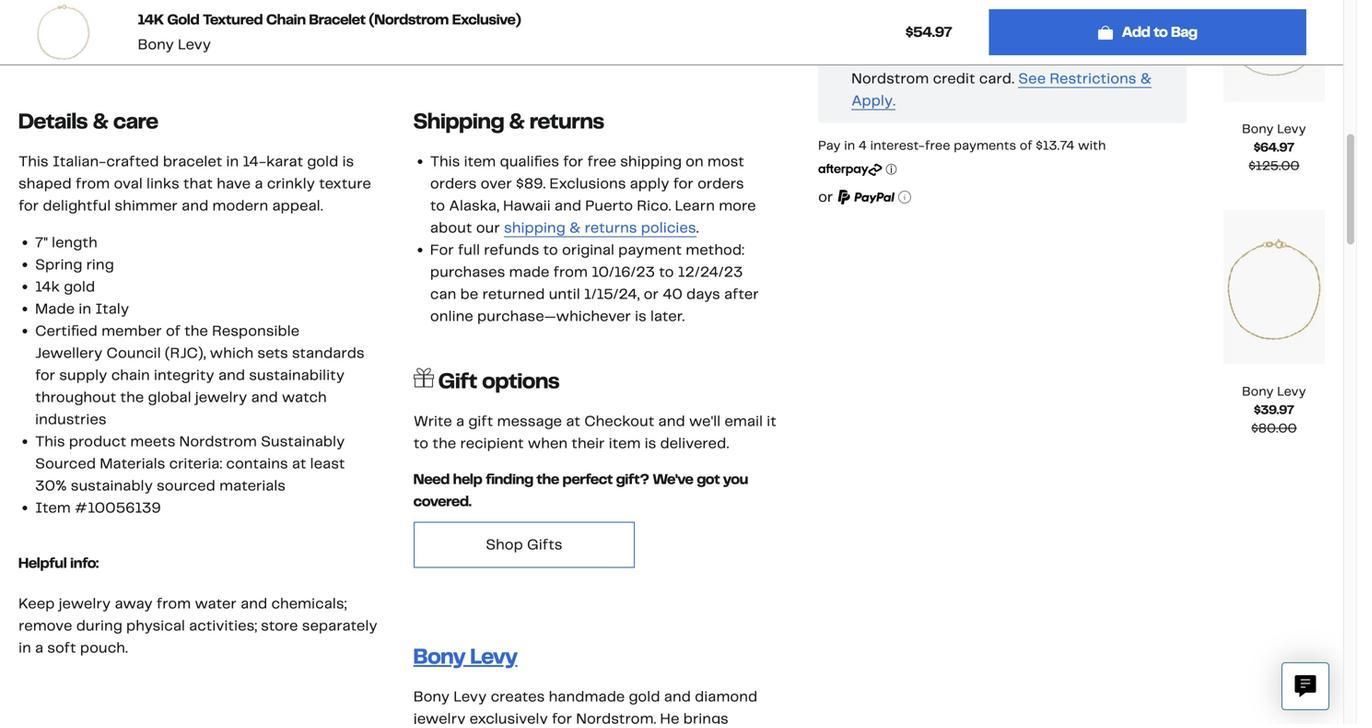 Task type: describe. For each thing, give the bounding box(es) containing it.
after
[[724, 285, 759, 303]]

bony for bony levy
[[414, 643, 465, 670]]

for full refunds to original payment method: purchases made from 10/16/23 to 12/24/23 can be returned until 1/15/24, or 40 days after online purchase—whichever is later.
[[430, 240, 759, 326]]

$64.97
[[1254, 139, 1295, 156]]

which
[[210, 344, 254, 362]]

until
[[549, 285, 580, 303]]

$13.74
[[1036, 137, 1075, 154]]

10/16/23
[[592, 262, 655, 281]]

industries
[[35, 410, 107, 429]]

crinkly
[[267, 174, 315, 193]]

pay
[[818, 137, 841, 154]]

info:
[[70, 554, 99, 573]]

jewelry inside bony levy creates handmade gold and diamond jewelry exclusively for nordstrom. he bring
[[414, 709, 466, 724]]

be
[[460, 285, 479, 303]]

member
[[101, 321, 162, 340]]

at inside the "7" length spring ring 14k gold made in italy certified member of the responsible jewellery council (rjc), which sets standards for supply chain integrity and sustainability throughout the global jewelry and watch industries this product meets nordstrom sustainably sourced materials criteria: contains at least 30% sustainably sourced materials item #10056139"
[[292, 454, 306, 473]]

responsible
[[212, 321, 300, 340]]

bony for bony levy creates handmade gold and diamond jewelry exclusively for nordstrom. he bring
[[414, 687, 450, 706]]

product
[[69, 432, 126, 451]]

14k
[[138, 10, 164, 29]]

exclusively
[[470, 709, 548, 724]]

and inside keep jewelry away from water and chemicals; remove during physical activities; store separately in a soft pouch.
[[240, 594, 267, 613]]

nordstrom.
[[576, 709, 656, 724]]

nordstrom inside the "7" length spring ring 14k gold made in italy certified member of the responsible jewellery council (rjc), which sets standards for supply chain integrity and sustainability throughout the global jewelry and watch industries this product meets nordstrom sustainably sourced materials criteria: contains at least 30% sustainably sourced materials item #10056139"
[[179, 432, 257, 451]]

policies
[[641, 218, 696, 237]]

pay in 4 interest-free payments of $13.74 with
[[818, 137, 1106, 154]]

for
[[430, 240, 454, 259]]

got
[[697, 470, 720, 489]]

item inside write a gift message at checkout and we'll email it to the recipient when their item is delivered.
[[609, 434, 641, 453]]

for inside the "7" length spring ring 14k gold made in italy certified member of the responsible jewellery council (rjc), which sets standards for supply chain integrity and sustainability throughout the global jewelry and watch industries this product meets nordstrom sustainably sourced materials criteria: contains at least 30% sustainably sourced materials item #10056139"
[[35, 366, 55, 385]]

to inside write a gift message at checkout and we'll email it to the recipient when their item is delivered.
[[414, 434, 429, 453]]

method:
[[686, 240, 744, 259]]

30%
[[35, 476, 67, 495]]

from inside keep jewelry away from water and chemicals; remove during physical activities; store separately in a soft pouch.
[[156, 594, 191, 613]]

interest-
[[870, 137, 925, 154]]

in inside keep jewelry away from water and chemicals; remove during physical activities; store separately in a soft pouch.
[[18, 638, 31, 657]]

and down which
[[218, 366, 245, 385]]

karat
[[266, 152, 303, 171]]

their
[[571, 434, 605, 453]]

purchases
[[430, 262, 505, 281]]

materials
[[100, 454, 165, 473]]

a inside this italian-crafted bracelet in 14-karat gold is shaped from oval links that have a crinkly texture for delightful shimmer and modern appeal.
[[255, 174, 263, 193]]

levy for bony levy $39.97 $80.00
[[1277, 383, 1306, 399]]

jewellery
[[35, 344, 103, 362]]

40
[[663, 285, 683, 303]]

shipping inside this item qualifies for free shipping on most orders over $89. exclusions apply for orders to alaska, hawaii and puerto rico. learn more about our
[[620, 152, 682, 171]]

activities;
[[189, 616, 257, 635]]

new
[[1121, 47, 1151, 66]]

learn
[[675, 196, 715, 215]]

$89.
[[516, 174, 546, 193]]

shipping & returns policies link
[[504, 218, 696, 238]]

(nordstrom
[[369, 10, 449, 29]]

in left 4
[[844, 137, 855, 154]]

the down chain
[[120, 388, 144, 407]]

free for for
[[587, 152, 617, 171]]

made
[[509, 262, 550, 281]]

bony levy 14k gold rolo chain bracelet image
[[1224, 0, 1325, 105]]

bony inside 14k gold textured chain bracelet (nordstrom exclusive) bony levy
[[138, 35, 174, 54]]

this italian-crafted bracelet in 14-karat gold is shaped from oval links that have a crinkly texture for delightful shimmer and modern appeal.
[[18, 152, 371, 215]]

gifts
[[527, 535, 563, 554]]

made
[[35, 299, 75, 318]]

we'll
[[689, 412, 721, 431]]

delivered.
[[660, 434, 729, 453]]

later.
[[650, 307, 685, 326]]

italy
[[95, 299, 129, 318]]

write a gift message at checkout and we'll email it to the recipient when their item is delivered.
[[414, 412, 777, 453]]

nordstrom inside when you use a new nordstrom credit card.
[[851, 69, 929, 88]]

shipping & returns
[[414, 107, 604, 135]]

rico.
[[637, 196, 671, 215]]

payment
[[618, 240, 682, 259]]

perfect
[[563, 470, 613, 489]]

alaska,
[[449, 196, 499, 215]]

you inside when you use a new nordstrom credit card.
[[1049, 47, 1075, 66]]

soft
[[47, 638, 76, 657]]

checkout
[[584, 412, 655, 431]]

returns for shipping
[[530, 107, 604, 135]]

handmade
[[549, 687, 625, 706]]

textured
[[203, 10, 263, 29]]

this for this italian-crafted bracelet in 14-karat gold is shaped from oval links that have a crinkly texture for delightful shimmer and modern appeal.
[[18, 152, 48, 171]]

gift?
[[616, 470, 649, 489]]

with
[[1078, 137, 1106, 154]]

our
[[476, 218, 500, 237]]

length
[[52, 233, 98, 252]]

sets
[[257, 344, 288, 362]]

jewelry inside keep jewelry away from water and chemicals; remove during physical activities; store separately in a soft pouch.
[[59, 594, 111, 613]]

texture
[[319, 174, 371, 193]]

and down the sustainability
[[251, 388, 278, 407]]

online
[[430, 307, 473, 326]]

in inside the "7" length spring ring 14k gold made in italy certified member of the responsible jewellery council (rjc), which sets standards for supply chain integrity and sustainability throughout the global jewelry and watch industries this product meets nordstrom sustainably sourced materials criteria: contains at least 30% sustainably sourced materials item #10056139"
[[79, 299, 91, 318]]

shop
[[486, 535, 523, 554]]

$54.97
[[906, 23, 952, 41]]

12/24/23
[[678, 262, 743, 281]]

and inside this italian-crafted bracelet in 14-karat gold is shaped from oval links that have a crinkly texture for delightful shimmer and modern appeal.
[[182, 196, 209, 215]]

you inside need help finding the perfect gift? we've got you covered.
[[723, 470, 748, 489]]

.
[[696, 218, 699, 237]]

shipping
[[414, 107, 504, 135]]

7" length spring ring 14k gold made in italy certified member of the responsible jewellery council (rjc), which sets standards for supply chain integrity and sustainability throughout the global jewelry and watch industries this product meets nordstrom sustainably sourced materials criteria: contains at least 30% sustainably sourced materials item #10056139
[[35, 233, 365, 517]]

need help finding the perfect gift? we've got you covered.
[[414, 470, 748, 511]]

shaped
[[18, 174, 72, 193]]

materials
[[219, 476, 286, 495]]

a inside write a gift message at checkout and we'll email it to the recipient when their item is delivered.
[[456, 412, 465, 431]]

levy for bony levy $64.97 $125.00
[[1277, 121, 1306, 137]]

bracelet
[[309, 10, 366, 29]]

certified
[[35, 321, 98, 340]]

full
[[458, 240, 480, 259]]

1 horizontal spatial or
[[818, 188, 833, 206]]

finding
[[486, 470, 533, 489]]

apply.
[[851, 91, 896, 110]]

free for interest-
[[925, 137, 951, 154]]

from inside this italian-crafted bracelet in 14-karat gold is shaped from oval links that have a crinkly texture for delightful shimmer and modern appeal.
[[75, 174, 110, 193]]

chemicals;
[[271, 594, 347, 613]]

bony levy
[[414, 643, 518, 670]]

it
[[767, 412, 777, 431]]

7"
[[35, 233, 48, 252]]

qualifies
[[500, 152, 559, 171]]

for up exclusions
[[563, 152, 584, 171]]



Task type: locate. For each thing, give the bounding box(es) containing it.
gold inside bony levy creates handmade gold and diamond jewelry exclusively for nordstrom. he bring
[[629, 687, 660, 706]]

and up he
[[664, 687, 691, 706]]

bracelet
[[163, 152, 222, 171]]

payments
[[954, 137, 1016, 154]]

nordstrom down $40 at the right top of the page
[[851, 69, 929, 88]]

in left italy
[[79, 299, 91, 318]]

#10056139
[[75, 498, 161, 517]]

2 vertical spatial jewelry
[[414, 709, 466, 724]]

the down write
[[432, 434, 456, 453]]

note
[[968, 47, 1001, 66]]

original
[[562, 240, 615, 259]]

1 horizontal spatial of
[[1020, 137, 1033, 154]]

1 horizontal spatial you
[[1049, 47, 1075, 66]]

this up shaped
[[18, 152, 48, 171]]

levy down gold
[[178, 35, 211, 54]]

have
[[217, 174, 251, 193]]

sustainability
[[249, 366, 345, 385]]

is up texture
[[342, 152, 354, 171]]

for down handmade
[[552, 709, 572, 724]]

and inside write a gift message at checkout and we'll email it to the recipient when their item is delivered.
[[658, 412, 685, 431]]

this inside the "7" length spring ring 14k gold made in italy certified member of the responsible jewellery council (rjc), which sets standards for supply chain integrity and sustainability throughout the global jewelry and watch industries this product meets nordstrom sustainably sourced materials criteria: contains at least 30% sustainably sourced materials item #10056139"
[[35, 432, 65, 451]]

more
[[719, 196, 756, 215]]

add to bag
[[1122, 23, 1198, 41]]

1 horizontal spatial when
[[1005, 47, 1045, 66]]

1 vertical spatial or
[[644, 285, 659, 303]]

gold
[[167, 10, 200, 29]]

0 vertical spatial returns
[[530, 107, 604, 135]]

0 vertical spatial of
[[1020, 137, 1033, 154]]

bony levy $64.97 $125.00
[[1242, 121, 1306, 174]]

0 vertical spatial item
[[464, 152, 496, 171]]

levy
[[178, 35, 211, 54], [1277, 121, 1306, 137], [1277, 383, 1306, 399], [470, 643, 518, 670], [454, 687, 487, 706]]

0 vertical spatial shipping
[[620, 152, 682, 171]]

0 horizontal spatial of
[[166, 321, 181, 340]]

shipping & returns policies .
[[504, 218, 703, 237]]

get a $40 bonus note
[[851, 47, 1001, 66]]

is left later.
[[635, 307, 647, 326]]

at up their at the bottom of the page
[[566, 412, 581, 431]]

levy down bony levy
[[454, 687, 487, 706]]

during
[[76, 616, 122, 635]]

pouch.
[[80, 638, 128, 657]]

or left paypal logo - opens a dialog
[[818, 188, 833, 206]]

gold up he
[[629, 687, 660, 706]]

2 vertical spatial gold
[[629, 687, 660, 706]]

& up qualifies
[[509, 107, 525, 135]]

returns down puerto
[[585, 218, 637, 237]]

2 orders from the left
[[697, 174, 744, 193]]

nordstrom up criteria:
[[179, 432, 257, 451]]

ring
[[86, 255, 114, 274]]

1 vertical spatial returns
[[585, 218, 637, 237]]

delightful
[[43, 196, 111, 215]]

jewelry down integrity
[[195, 388, 247, 407]]

appeal.
[[272, 196, 323, 215]]

at down sustainably
[[292, 454, 306, 473]]

& for shipping & returns policies .
[[569, 218, 581, 237]]

a right get
[[880, 47, 888, 66]]

0 horizontal spatial shipping
[[504, 218, 566, 237]]

get
[[851, 47, 877, 66]]

of inside the "7" length spring ring 14k gold made in italy certified member of the responsible jewellery council (rjc), which sets standards for supply chain integrity and sustainability throughout the global jewelry and watch industries this product meets nordstrom sustainably sourced materials criteria: contains at least 30% sustainably sourced materials item #10056139"
[[166, 321, 181, 340]]

for
[[563, 152, 584, 171], [673, 174, 694, 193], [18, 196, 39, 215], [35, 366, 55, 385], [552, 709, 572, 724]]

supply
[[59, 366, 107, 385]]

1 horizontal spatial jewelry
[[195, 388, 247, 407]]

0 vertical spatial or
[[818, 188, 833, 206]]

the inside write a gift message at checkout and we'll email it to the recipient when their item is delivered.
[[432, 434, 456, 453]]

add to bag button
[[989, 9, 1307, 55]]

exclusive)
[[452, 10, 521, 29]]

you left use
[[1049, 47, 1075, 66]]

live chat image
[[1295, 675, 1317, 698]]

watch
[[282, 388, 327, 407]]

to up made
[[543, 240, 558, 259]]

to inside button
[[1154, 23, 1168, 41]]

gift options
[[438, 367, 560, 395]]

this up the sourced
[[35, 432, 65, 451]]

& inside see restrictions & apply.
[[1140, 69, 1152, 88]]

or
[[818, 188, 833, 206], [644, 285, 659, 303]]

& down new
[[1140, 69, 1152, 88]]

sustainably
[[71, 476, 153, 495]]

0 horizontal spatial item
[[464, 152, 496, 171]]

bonus
[[922, 47, 965, 66]]

from inside for full refunds to original payment method: purchases made from 10/16/23 to 12/24/23 can be returned until 1/15/24, or 40 days after online purchase—whichever is later.
[[553, 262, 588, 281]]

this down shipping
[[430, 152, 460, 171]]

is down the checkout
[[645, 434, 656, 453]]

1 horizontal spatial item
[[609, 434, 641, 453]]

email
[[725, 412, 763, 431]]

modern
[[212, 196, 268, 215]]

1 horizontal spatial from
[[156, 594, 191, 613]]

bony inside bony levy $64.97 $125.00
[[1242, 121, 1274, 137]]

spring
[[35, 255, 82, 274]]

when up see
[[1005, 47, 1045, 66]]

covered.
[[414, 492, 471, 511]]

the inside need help finding the perfect gift? we've got you covered.
[[537, 470, 559, 489]]

you right got
[[723, 470, 748, 489]]

a inside keep jewelry away from water and chemicals; remove during physical activities; store separately in a soft pouch.
[[35, 638, 43, 657]]

1 vertical spatial gold
[[64, 277, 95, 296]]

when inside when you use a new nordstrom credit card.
[[1005, 47, 1045, 66]]

crafted
[[106, 152, 159, 171]]

is inside for full refunds to original payment method: purchases made from 10/16/23 to 12/24/23 can be returned until 1/15/24, or 40 days after online purchase—whichever is later.
[[635, 307, 647, 326]]

1 vertical spatial is
[[635, 307, 647, 326]]

is inside this italian-crafted bracelet in 14-karat gold is shaped from oval links that have a crinkly texture for delightful shimmer and modern appeal.
[[342, 152, 354, 171]]

for down jewellery
[[35, 366, 55, 385]]

is inside write a gift message at checkout and we'll email it to the recipient when their item is delivered.
[[645, 434, 656, 453]]

this
[[18, 152, 48, 171], [430, 152, 460, 171], [35, 432, 65, 451]]

to
[[1154, 23, 1168, 41], [430, 196, 445, 215], [543, 240, 558, 259], [659, 262, 674, 281], [414, 434, 429, 453]]

gift
[[468, 412, 493, 431]]

helpful
[[18, 554, 67, 573]]

returns for shipping
[[585, 218, 637, 237]]

keep
[[18, 594, 55, 613]]

for inside this italian-crafted bracelet in 14-karat gold is shaped from oval links that have a crinkly texture for delightful shimmer and modern appeal.
[[18, 196, 39, 215]]

orders down 'most'
[[697, 174, 744, 193]]

gold
[[307, 152, 339, 171], [64, 277, 95, 296], [629, 687, 660, 706]]

4
[[859, 137, 867, 154]]

levy inside bony levy $39.97 $80.00
[[1277, 383, 1306, 399]]

and down that
[[182, 196, 209, 215]]

1 horizontal spatial shipping
[[620, 152, 682, 171]]

1 vertical spatial at
[[292, 454, 306, 473]]

to up "about"
[[430, 196, 445, 215]]

levy up $39.97
[[1277, 383, 1306, 399]]

restrictions
[[1050, 69, 1137, 88]]

when down message
[[528, 434, 568, 453]]

from up "physical"
[[156, 594, 191, 613]]

the right finding
[[537, 470, 559, 489]]

or left 40
[[644, 285, 659, 303]]

free left payments
[[925, 137, 951, 154]]

and down exclusions
[[554, 196, 582, 215]]

1 horizontal spatial free
[[925, 137, 951, 154]]

from down italian-
[[75, 174, 110, 193]]

0 vertical spatial you
[[1049, 47, 1075, 66]]

shipping down hawaii
[[504, 218, 566, 237]]

store
[[261, 616, 298, 635]]

shipping
[[620, 152, 682, 171], [504, 218, 566, 237]]

in down remove
[[18, 638, 31, 657]]

and inside bony levy creates handmade gold and diamond jewelry exclusively for nordstrom. he bring
[[664, 687, 691, 706]]

0 vertical spatial nordstrom
[[851, 69, 929, 88]]

& up original at the top
[[569, 218, 581, 237]]

free inside this item qualifies for free shipping on most orders over $89. exclusions apply for orders to alaska, hawaii and puerto rico. learn more about our
[[587, 152, 617, 171]]

bony levy 14k gold twisted bracelet image
[[1224, 212, 1325, 368]]

2 vertical spatial is
[[645, 434, 656, 453]]

water
[[195, 594, 237, 613]]

0 vertical spatial gold
[[307, 152, 339, 171]]

returned
[[482, 285, 545, 303]]

meets
[[130, 432, 176, 451]]

in
[[844, 137, 855, 154], [226, 152, 239, 171], [79, 299, 91, 318], [18, 638, 31, 657]]

levy inside bony levy $64.97 $125.00
[[1277, 121, 1306, 137]]

when inside write a gift message at checkout and we'll email it to the recipient when their item is delivered.
[[528, 434, 568, 453]]

gold inside this italian-crafted bracelet in 14-karat gold is shaped from oval links that have a crinkly texture for delightful shimmer and modern appeal.
[[307, 152, 339, 171]]

bony inside bony levy $39.97 $80.00
[[1242, 383, 1274, 399]]

a inside when you use a new nordstrom credit card.
[[1108, 47, 1117, 66]]

jewelry inside the "7" length spring ring 14k gold made in italy certified member of the responsible jewellery council (rjc), which sets standards for supply chain integrity and sustainability throughout the global jewelry and watch industries this product meets nordstrom sustainably sourced materials criteria: contains at least 30% sustainably sourced materials item #10056139"
[[195, 388, 247, 407]]

gold up texture
[[307, 152, 339, 171]]

large bag filled image
[[1098, 25, 1113, 40]]

1 horizontal spatial nordstrom
[[851, 69, 929, 88]]

for down on
[[673, 174, 694, 193]]

for inside bony levy creates handmade gold and diamond jewelry exclusively for nordstrom. he bring
[[552, 709, 572, 724]]

item up over
[[464, 152, 496, 171]]

$40
[[891, 47, 918, 66]]

in inside this italian-crafted bracelet in 14-karat gold is shaped from oval links that have a crinkly texture for delightful shimmer and modern appeal.
[[226, 152, 239, 171]]

levy inside bony levy creates handmade gold and diamond jewelry exclusively for nordstrom. he bring
[[454, 687, 487, 706]]

(rjc),
[[165, 344, 206, 362]]

jewelry down bony levy
[[414, 709, 466, 724]]

2 horizontal spatial jewelry
[[414, 709, 466, 724]]

to inside this item qualifies for free shipping on most orders over $89. exclusions apply for orders to alaska, hawaii and puerto rico. learn more about our
[[430, 196, 445, 215]]

of up (rjc),
[[166, 321, 181, 340]]

2 horizontal spatial gold
[[629, 687, 660, 706]]

and inside this item qualifies for free shipping on most orders over $89. exclusions apply for orders to alaska, hawaii and puerto rico. learn more about our
[[554, 196, 582, 215]]

0 horizontal spatial nordstrom
[[179, 432, 257, 451]]

$80.00
[[1252, 420, 1297, 436]]

in left the 14-
[[226, 152, 239, 171]]

gold down the ring at the top
[[64, 277, 95, 296]]

0 horizontal spatial jewelry
[[59, 594, 111, 613]]

levy inside 14k gold textured chain bracelet (nordstrom exclusive) bony levy
[[178, 35, 211, 54]]

returns up qualifies
[[530, 107, 604, 135]]

bony inside bony levy creates handmade gold and diamond jewelry exclusively for nordstrom. he bring
[[414, 687, 450, 706]]

item inside this item qualifies for free shipping on most orders over $89. exclusions apply for orders to alaska, hawaii and puerto rico. learn more about our
[[464, 152, 496, 171]]

1 vertical spatial shipping
[[504, 218, 566, 237]]

a left the gift
[[456, 412, 465, 431]]

jewelry up the "during"
[[59, 594, 111, 613]]

a left soft
[[35, 638, 43, 657]]

physical
[[126, 616, 185, 635]]

1 horizontal spatial gold
[[307, 152, 339, 171]]

least
[[310, 454, 345, 473]]

and up delivered.
[[658, 412, 685, 431]]

italian-
[[52, 152, 106, 171]]

of
[[1020, 137, 1033, 154], [166, 321, 181, 340]]

at inside write a gift message at checkout and we'll email it to the recipient when their item is delivered.
[[566, 412, 581, 431]]

shipping up apply
[[620, 152, 682, 171]]

& for shipping & returns
[[509, 107, 525, 135]]

shimmer
[[115, 196, 178, 215]]

care
[[113, 107, 158, 135]]

puerto
[[585, 196, 633, 215]]

1 horizontal spatial at
[[566, 412, 581, 431]]

standards
[[292, 344, 365, 362]]

0 vertical spatial when
[[1005, 47, 1045, 66]]

apply
[[630, 174, 670, 193]]

1 orders from the left
[[430, 174, 477, 193]]

orders up alaska,
[[430, 174, 477, 193]]

from up until
[[553, 262, 588, 281]]

0 vertical spatial from
[[75, 174, 110, 193]]

the up (rjc),
[[184, 321, 208, 340]]

free up exclusions
[[587, 152, 617, 171]]

1 vertical spatial item
[[609, 434, 641, 453]]

gold inside the "7" length spring ring 14k gold made in italy certified member of the responsible jewellery council (rjc), which sets standards for supply chain integrity and sustainability throughout the global jewelry and watch industries this product meets nordstrom sustainably sourced materials criteria: contains at least 30% sustainably sourced materials item #10056139"
[[64, 277, 95, 296]]

he
[[660, 709, 680, 724]]

0 horizontal spatial at
[[292, 454, 306, 473]]

levy up creates
[[470, 643, 518, 670]]

a right use
[[1108, 47, 1117, 66]]

to left bag in the right top of the page
[[1154, 23, 1168, 41]]

1 horizontal spatial orders
[[697, 174, 744, 193]]

about
[[430, 218, 472, 237]]

bony for bony levy $39.97 $80.00
[[1242, 383, 1274, 399]]

1 vertical spatial from
[[553, 262, 588, 281]]

this inside this item qualifies for free shipping on most orders over $89. exclusions apply for orders to alaska, hawaii and puerto rico. learn more about our
[[430, 152, 460, 171]]

1 vertical spatial you
[[723, 470, 748, 489]]

to up 40
[[659, 262, 674, 281]]

and up store on the bottom left of the page
[[240, 594, 267, 613]]

that
[[183, 174, 213, 193]]

throughout
[[35, 388, 116, 407]]

& for details & care
[[93, 107, 108, 135]]

write
[[414, 412, 452, 431]]

1 vertical spatial of
[[166, 321, 181, 340]]

sustainably
[[261, 432, 345, 451]]

2 vertical spatial from
[[156, 594, 191, 613]]

paypal logo - opens a dialog image
[[838, 190, 895, 205]]

0 horizontal spatial free
[[587, 152, 617, 171]]

14k
[[35, 277, 60, 296]]

0 horizontal spatial you
[[723, 470, 748, 489]]

or inside for full refunds to original payment method: purchases made from 10/16/23 to 12/24/23 can be returned until 1/15/24, or 40 days after online purchase—whichever is later.
[[644, 285, 659, 303]]

1 vertical spatial nordstrom
[[179, 432, 257, 451]]

14-
[[243, 152, 266, 171]]

for down shaped
[[18, 196, 39, 215]]

0 vertical spatial jewelry
[[195, 388, 247, 407]]

item down the checkout
[[609, 434, 641, 453]]

a down the 14-
[[255, 174, 263, 193]]

0 horizontal spatial from
[[75, 174, 110, 193]]

see restrictions & apply. link
[[851, 69, 1152, 111]]

2 horizontal spatial from
[[553, 262, 588, 281]]

$125.00
[[1249, 158, 1300, 174]]

this inside this italian-crafted bracelet in 14-karat gold is shaped from oval links that have a crinkly texture for delightful shimmer and modern appeal.
[[18, 152, 48, 171]]

& left care
[[93, 107, 108, 135]]

1 vertical spatial when
[[528, 434, 568, 453]]

0 horizontal spatial orders
[[430, 174, 477, 193]]

bony for bony levy $64.97 $125.00
[[1242, 121, 1274, 137]]

at
[[566, 412, 581, 431], [292, 454, 306, 473]]

0 vertical spatial at
[[566, 412, 581, 431]]

chain
[[266, 10, 306, 29]]

1/15/24,
[[584, 285, 640, 303]]

levy up $64.97
[[1277, 121, 1306, 137]]

integrity
[[154, 366, 214, 385]]

levy for bony levy creates handmade gold and diamond jewelry exclusively for nordstrom. he bring
[[454, 687, 487, 706]]

0 horizontal spatial or
[[644, 285, 659, 303]]

1 vertical spatial jewelry
[[59, 594, 111, 613]]

0 vertical spatial is
[[342, 152, 354, 171]]

0 horizontal spatial gold
[[64, 277, 95, 296]]

of left $13.74
[[1020, 137, 1033, 154]]

0 horizontal spatial when
[[528, 434, 568, 453]]

this for this item qualifies for free shipping on most orders over $89. exclusions apply for orders to alaska, hawaii and puerto rico. learn more about our
[[430, 152, 460, 171]]

to down write
[[414, 434, 429, 453]]

learn more about paypal pay later - opens a dialog image
[[899, 191, 911, 204]]

levy for bony levy
[[470, 643, 518, 670]]



Task type: vqa. For each thing, say whether or not it's contained in the screenshot.
Winter Essenti link
no



